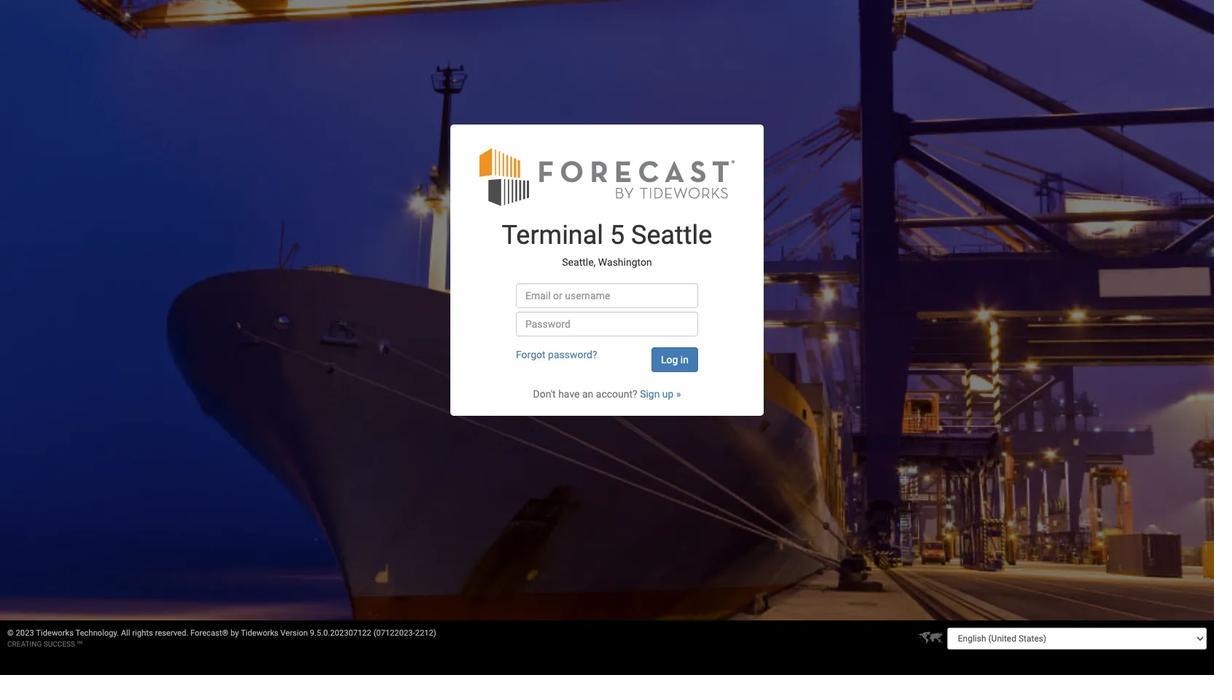 Task type: locate. For each thing, give the bounding box(es) containing it.
tideworks
[[36, 629, 74, 639], [241, 629, 279, 639]]

Email or username text field
[[516, 284, 699, 308]]

washington
[[599, 257, 652, 269]]

forecast® by tideworks image
[[480, 146, 735, 207]]

tideworks right by
[[241, 629, 279, 639]]

an
[[583, 389, 594, 400]]

seattle,
[[562, 257, 596, 269]]

5
[[610, 220, 625, 251]]

technology.
[[75, 629, 119, 639]]

account?
[[596, 389, 638, 400]]

success
[[44, 641, 75, 649]]

don't
[[533, 389, 556, 400]]

terminal 5 seattle seattle, washington
[[502, 220, 713, 269]]

by
[[231, 629, 239, 639]]

forgot password? log in
[[516, 349, 689, 366]]

forecast®
[[191, 629, 229, 639]]

0 horizontal spatial tideworks
[[36, 629, 74, 639]]

version
[[281, 629, 308, 639]]

don't have an account? sign up »
[[533, 389, 681, 400]]

tideworks up success in the bottom of the page
[[36, 629, 74, 639]]

1 horizontal spatial tideworks
[[241, 629, 279, 639]]

sign
[[640, 389, 660, 400]]

password?
[[548, 349, 598, 361]]

2212)
[[415, 629, 437, 639]]

(07122023-
[[374, 629, 415, 639]]



Task type: vqa. For each thing, say whether or not it's contained in the screenshot.
SEATTLE,
yes



Task type: describe. For each thing, give the bounding box(es) containing it.
℠
[[77, 641, 82, 649]]

Password password field
[[516, 312, 699, 337]]

all
[[121, 629, 130, 639]]

reserved.
[[155, 629, 188, 639]]

© 2023 tideworks technology. all rights reserved. forecast® by tideworks version 9.5.0.202307122 (07122023-2212) creating success ℠
[[7, 629, 437, 649]]

rights
[[132, 629, 153, 639]]

in
[[681, 354, 689, 366]]

have
[[559, 389, 580, 400]]

2 tideworks from the left
[[241, 629, 279, 639]]

log
[[661, 354, 678, 366]]

log in button
[[652, 348, 699, 372]]

creating
[[7, 641, 42, 649]]

up
[[663, 389, 674, 400]]

forgot password? link
[[516, 349, 598, 361]]

»
[[677, 389, 681, 400]]

terminal
[[502, 220, 604, 251]]

forgot
[[516, 349, 546, 361]]

©
[[7, 629, 14, 639]]

1 tideworks from the left
[[36, 629, 74, 639]]

9.5.0.202307122
[[310, 629, 372, 639]]

2023
[[16, 629, 34, 639]]

sign up » link
[[640, 389, 681, 400]]

seattle
[[632, 220, 713, 251]]



